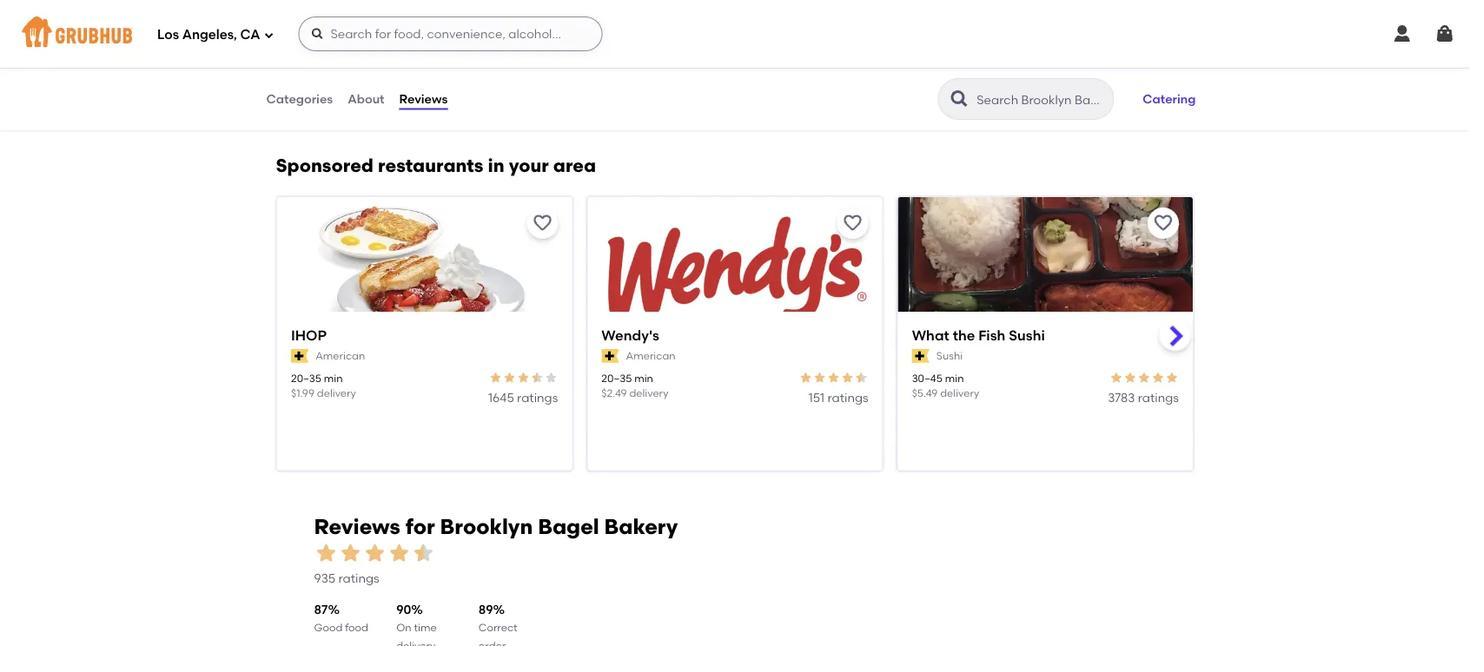 Task type: vqa. For each thing, say whether or not it's contained in the screenshot.
3rd min
yes



Task type: locate. For each thing, give the bounding box(es) containing it.
ihop
[[291, 327, 326, 344]]

$5.49
[[912, 387, 938, 400]]

sushi right fish
[[1009, 327, 1045, 344]]

delivery right $1.99 on the bottom of the page
[[317, 387, 356, 400]]

correct
[[479, 622, 518, 634]]

ratings for wendy's
[[827, 390, 868, 405]]

bakery
[[605, 515, 678, 540]]

89
[[479, 603, 493, 617]]

20–35 for wendy's
[[601, 372, 632, 384]]

1 horizontal spatial save this restaurant button
[[837, 208, 868, 239]]

subscription pass image down wendy's
[[601, 350, 619, 363]]

1 horizontal spatial save this restaurant image
[[842, 213, 863, 234]]

2 min from the left
[[634, 372, 653, 384]]

3 min from the left
[[945, 372, 964, 384]]

reviews for brooklyn bagel bakery
[[314, 515, 678, 540]]

0 horizontal spatial min
[[324, 372, 343, 384]]

min inside 20–35 min $2.49 delivery
[[634, 372, 653, 384]]

2 save this restaurant image from the left
[[842, 213, 863, 234]]

american for wendy's
[[626, 350, 675, 362]]

delivery inside 20–35 min $1.99 delivery
[[317, 387, 356, 400]]

catering
[[1143, 92, 1196, 106]]

1 min from the left
[[324, 372, 343, 384]]

90
[[396, 603, 411, 617]]

1 20–35 from the left
[[291, 372, 321, 384]]

0 horizontal spatial sushi
[[936, 350, 963, 362]]

ratings for ihop
[[517, 390, 558, 405]]

svg image
[[1435, 23, 1456, 44]]

wendy's
[[601, 327, 659, 344]]

min down 'ihop'
[[324, 372, 343, 384]]

min inside 20–35 min $1.99 delivery
[[324, 372, 343, 384]]

min for what the fish sushi
[[945, 372, 964, 384]]

star icon image
[[488, 371, 502, 385], [502, 371, 516, 385], [516, 371, 530, 385], [530, 371, 544, 385], [530, 371, 544, 385], [544, 371, 558, 385], [799, 371, 813, 385], [813, 371, 827, 385], [827, 371, 841, 385], [841, 371, 854, 385], [854, 371, 868, 385], [854, 371, 868, 385], [1109, 371, 1123, 385], [1123, 371, 1137, 385], [1137, 371, 1151, 385], [1151, 371, 1165, 385], [1165, 371, 1179, 385], [314, 541, 339, 566], [339, 541, 363, 566], [363, 541, 387, 566], [387, 541, 412, 566], [412, 541, 436, 566], [412, 541, 436, 566]]

ratings for what the fish sushi
[[1138, 390, 1179, 405]]

30–45 min $5.49 delivery
[[912, 372, 979, 400]]

delivery inside 90 on time delivery
[[396, 640, 436, 647]]

0 vertical spatial reviews
[[399, 92, 448, 106]]

1 save this restaurant button from the left
[[527, 208, 558, 239]]

min for wendy's
[[634, 372, 653, 384]]

subscription pass image for what the fish sushi
[[912, 350, 929, 363]]

reviews inside button
[[399, 92, 448, 106]]

min down wendy's
[[634, 372, 653, 384]]

$1.99
[[291, 387, 314, 400]]

3 save this restaurant image from the left
[[1153, 213, 1174, 234]]

1 subscription pass image from the left
[[291, 350, 308, 363]]

save this restaurant button for wendy's
[[837, 208, 868, 239]]

30–45
[[912, 372, 942, 384]]

2 horizontal spatial subscription pass image
[[912, 350, 929, 363]]

delivery
[[317, 387, 356, 400], [629, 387, 668, 400], [940, 387, 979, 400], [396, 640, 436, 647]]

delivery right $2.49
[[629, 387, 668, 400]]

good
[[314, 622, 343, 634]]

time
[[414, 622, 437, 634]]

sponsored restaurants in your area
[[276, 155, 596, 177]]

delivery inside 30–45 min $5.49 delivery
[[940, 387, 979, 400]]

american
[[315, 350, 365, 362], [626, 350, 675, 362]]

on
[[396, 622, 412, 634]]

delivery for wendy's
[[629, 387, 668, 400]]

american up 20–35 min $1.99 delivery
[[315, 350, 365, 362]]

20–35 inside 20–35 min $1.99 delivery
[[291, 372, 321, 384]]

what the fish sushi
[[912, 327, 1045, 344]]

1 vertical spatial reviews
[[314, 515, 400, 540]]

3 save this restaurant button from the left
[[1148, 208, 1179, 239]]

the
[[953, 327, 975, 344]]

ihop logo image
[[277, 197, 572, 343]]

min right 30–45
[[945, 372, 964, 384]]

2 subscription pass image from the left
[[601, 350, 619, 363]]

0 horizontal spatial american
[[315, 350, 365, 362]]

ratings right 3783
[[1138, 390, 1179, 405]]

reviews up 935 ratings on the bottom of page
[[314, 515, 400, 540]]

2 save this restaurant button from the left
[[837, 208, 868, 239]]

2 horizontal spatial save this restaurant image
[[1153, 213, 1174, 234]]

2 horizontal spatial min
[[945, 372, 964, 384]]

20–35 inside 20–35 min $2.49 delivery
[[601, 372, 632, 384]]

20–35
[[291, 372, 321, 384], [601, 372, 632, 384]]

subscription pass image up 30–45
[[912, 350, 929, 363]]

your
[[509, 155, 549, 177]]

categories
[[266, 92, 333, 106]]

20–35 up $2.49
[[601, 372, 632, 384]]

categories button
[[266, 68, 334, 130]]

subscription pass image down 'ihop'
[[291, 350, 308, 363]]

save this restaurant image
[[532, 213, 553, 234], [842, 213, 863, 234], [1153, 213, 1174, 234]]

ratings right the 151
[[827, 390, 868, 405]]

food
[[345, 622, 368, 634]]

subscription pass image
[[291, 350, 308, 363], [601, 350, 619, 363], [912, 350, 929, 363]]

Search Brooklyn Bagel Bakery search field
[[975, 91, 1108, 108]]

1 save this restaurant image from the left
[[532, 213, 553, 234]]

3 subscription pass image from the left
[[912, 350, 929, 363]]

reviews right about
[[399, 92, 448, 106]]

89 correct order
[[479, 603, 518, 647]]

0 horizontal spatial save this restaurant button
[[527, 208, 558, 239]]

1 horizontal spatial min
[[634, 372, 653, 384]]

svg image
[[1392, 23, 1413, 44], [311, 27, 325, 41], [264, 30, 274, 40]]

20–35 for ihop
[[291, 372, 321, 384]]

save this restaurant button
[[527, 208, 558, 239], [837, 208, 868, 239], [1148, 208, 1179, 239]]

min
[[324, 372, 343, 384], [634, 372, 653, 384], [945, 372, 964, 384]]

1 vertical spatial sushi
[[936, 350, 963, 362]]

ratings right the 1645
[[517, 390, 558, 405]]

2 american from the left
[[626, 350, 675, 362]]

20–35 min $1.99 delivery
[[291, 372, 356, 400]]

0 vertical spatial sushi
[[1009, 327, 1045, 344]]

delivery right $5.49
[[940, 387, 979, 400]]

1645 ratings
[[488, 390, 558, 405]]

min inside 30–45 min $5.49 delivery
[[945, 372, 964, 384]]

2 horizontal spatial save this restaurant button
[[1148, 208, 1179, 239]]

search icon image
[[949, 89, 970, 110]]

1 horizontal spatial american
[[626, 350, 675, 362]]

1 horizontal spatial subscription pass image
[[601, 350, 619, 363]]

restaurants
[[378, 155, 484, 177]]

2 20–35 from the left
[[601, 372, 632, 384]]

20–35 up $1.99 on the bottom of the page
[[291, 372, 321, 384]]

delivery inside 20–35 min $2.49 delivery
[[629, 387, 668, 400]]

1 american from the left
[[315, 350, 365, 362]]

save this restaurant image for what the fish sushi
[[1153, 213, 1174, 234]]

reviews
[[399, 92, 448, 106], [314, 515, 400, 540]]

87 good food
[[314, 603, 368, 634]]

american down wendy's
[[626, 350, 675, 362]]

ratings
[[517, 390, 558, 405], [827, 390, 868, 405], [1138, 390, 1179, 405], [338, 572, 380, 586]]

sushi down "the"
[[936, 350, 963, 362]]

0 horizontal spatial 20–35
[[291, 372, 321, 384]]

0 horizontal spatial subscription pass image
[[291, 350, 308, 363]]

1 horizontal spatial 20–35
[[601, 372, 632, 384]]

$2.49
[[601, 387, 627, 400]]

0 horizontal spatial save this restaurant image
[[532, 213, 553, 234]]

sushi
[[1009, 327, 1045, 344], [936, 350, 963, 362]]

delivery down time
[[396, 640, 436, 647]]



Task type: describe. For each thing, give the bounding box(es) containing it.
save this restaurant image for wendy's
[[842, 213, 863, 234]]

order
[[479, 640, 506, 647]]

90 on time delivery
[[396, 603, 437, 647]]

ratings right 935
[[338, 572, 380, 586]]

ca
[[240, 27, 260, 43]]

for
[[406, 515, 435, 540]]

delivery for what the fish sushi
[[940, 387, 979, 400]]

min for ihop
[[324, 372, 343, 384]]

sponsored
[[276, 155, 374, 177]]

bagel
[[538, 515, 599, 540]]

reviews for reviews
[[399, 92, 448, 106]]

subscription pass image for wendy's
[[601, 350, 619, 363]]

3783
[[1108, 390, 1135, 405]]

1645
[[488, 390, 514, 405]]

what
[[912, 327, 949, 344]]

main navigation navigation
[[0, 0, 1470, 68]]

area
[[553, 155, 596, 177]]

20–35 min $2.49 delivery
[[601, 372, 668, 400]]

in
[[488, 155, 505, 177]]

wendy's link
[[601, 326, 868, 345]]

fish
[[978, 327, 1005, 344]]

about button
[[347, 68, 386, 130]]

0 horizontal spatial svg image
[[264, 30, 274, 40]]

87
[[314, 603, 328, 617]]

delivery for ihop
[[317, 387, 356, 400]]

what the fish sushi logo image
[[898, 197, 1193, 343]]

brooklyn
[[440, 515, 533, 540]]

save this restaurant button for ihop
[[527, 208, 558, 239]]

about
[[348, 92, 385, 106]]

151 ratings
[[808, 390, 868, 405]]

935 ratings
[[314, 572, 380, 586]]

american for ihop
[[315, 350, 365, 362]]

1 horizontal spatial svg image
[[311, 27, 325, 41]]

los
[[157, 27, 179, 43]]

what the fish sushi link
[[912, 326, 1179, 345]]

save this restaurant image for ihop
[[532, 213, 553, 234]]

reviews button
[[399, 68, 449, 130]]

subscription pass image for ihop
[[291, 350, 308, 363]]

reviews for reviews for brooklyn bagel bakery
[[314, 515, 400, 540]]

angeles,
[[182, 27, 237, 43]]

151
[[808, 390, 824, 405]]

3783 ratings
[[1108, 390, 1179, 405]]

2 horizontal spatial svg image
[[1392, 23, 1413, 44]]

1 horizontal spatial sushi
[[1009, 327, 1045, 344]]

catering button
[[1135, 80, 1204, 118]]

935
[[314, 572, 336, 586]]

Search for food, convenience, alcohol... search field
[[298, 17, 603, 51]]

save this restaurant button for what the fish sushi
[[1148, 208, 1179, 239]]

los angeles, ca
[[157, 27, 260, 43]]

ihop link
[[291, 326, 558, 345]]

wendy's logo image
[[587, 197, 882, 343]]



